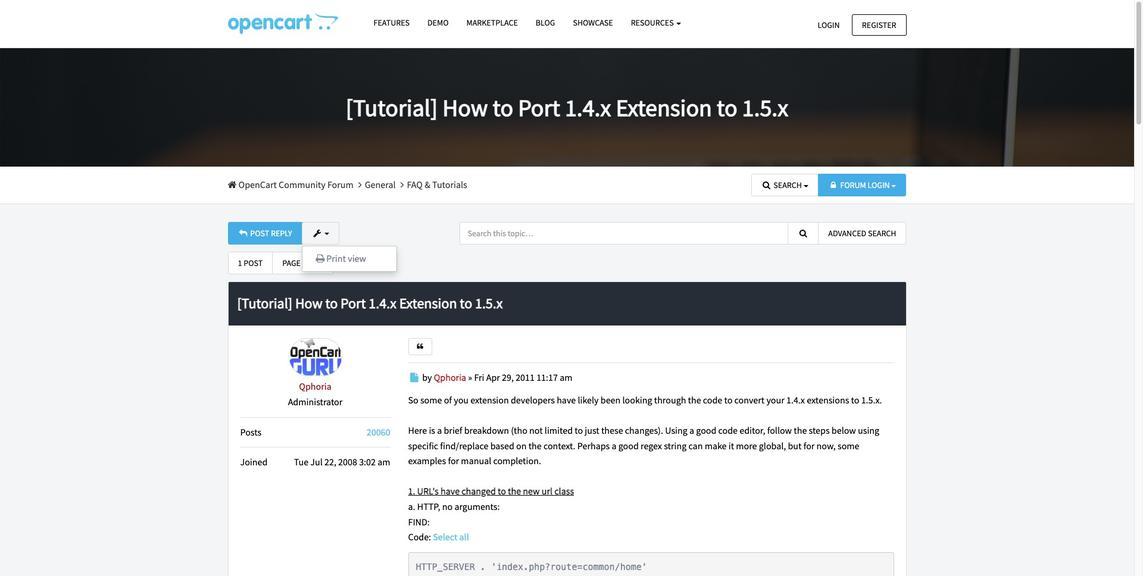 Task type: locate. For each thing, give the bounding box(es) containing it.
reply image
[[238, 229, 249, 237]]

1 left post
[[238, 258, 242, 269]]

1 horizontal spatial some
[[838, 440, 860, 452]]

a right is
[[437, 425, 442, 437]]

not
[[530, 425, 543, 437]]

1 1 from the left
[[238, 258, 242, 269]]

based
[[491, 440, 515, 452]]

0 vertical spatial good
[[697, 425, 717, 437]]

login right lock image
[[868, 180, 890, 191]]

forum login
[[841, 180, 890, 191]]

am
[[560, 372, 573, 383], [378, 456, 390, 468]]

0 vertical spatial code
[[703, 394, 723, 406]]

apr
[[486, 372, 500, 383]]

good up make
[[697, 425, 717, 437]]

these
[[602, 425, 623, 437]]

by
[[422, 372, 432, 383]]

post reply
[[249, 228, 292, 239]]

the left new
[[508, 486, 521, 498]]

1 horizontal spatial forum
[[841, 180, 867, 191]]

search button
[[751, 174, 819, 197]]

qphoria left » at bottom left
[[434, 372, 467, 383]]

0 vertical spatial 1.4.x
[[565, 93, 611, 123]]

1.
[[408, 486, 415, 498]]

0 vertical spatial how
[[443, 93, 488, 123]]

of left you
[[444, 394, 452, 406]]

1 vertical spatial some
[[838, 440, 860, 452]]

1 horizontal spatial how
[[443, 93, 488, 123]]

2 vertical spatial 1.4.x
[[787, 394, 805, 406]]

print view
[[327, 253, 366, 264]]

1 vertical spatial login
[[868, 180, 890, 191]]

1 horizontal spatial 1.5.x
[[743, 93, 789, 123]]

1 horizontal spatial login
[[868, 180, 890, 191]]

perhaps
[[578, 440, 610, 452]]

print view group
[[228, 222, 397, 272]]

29,
[[502, 372, 514, 383]]

opencart community forum link
[[228, 179, 354, 191]]

post image
[[408, 373, 421, 382]]

have left likely at the right bottom of page
[[557, 394, 576, 406]]

1 vertical spatial port
[[341, 294, 366, 313]]

specific
[[408, 440, 439, 452]]

qphoria link
[[434, 372, 467, 383], [299, 381, 332, 393]]

2 1 from the left
[[302, 258, 307, 269]]

editor,
[[740, 425, 766, 437]]

0 vertical spatial extension
[[616, 93, 712, 123]]

&
[[425, 179, 431, 191]]

reply with quote image
[[416, 344, 424, 350]]

1.5.x.
[[862, 394, 883, 406]]

forum login button
[[818, 174, 907, 197]]

advanced search link
[[819, 222, 907, 245]]

good down the changes).
[[619, 440, 639, 452]]

2011
[[516, 372, 535, 383]]

1 vertical spatial 1.4.x
[[369, 294, 397, 313]]

search image
[[798, 229, 809, 237]]

forum
[[328, 179, 354, 191], [841, 180, 867, 191]]

global,
[[759, 440, 786, 452]]

faq
[[407, 179, 423, 191]]

1 horizontal spatial for
[[804, 440, 815, 452]]

post
[[250, 228, 269, 239]]

1 vertical spatial 1.5.x
[[475, 294, 503, 313]]

to
[[493, 93, 514, 123], [717, 93, 738, 123], [326, 294, 338, 313], [460, 294, 472, 313], [725, 394, 733, 406], [852, 394, 860, 406], [575, 425, 583, 437], [498, 486, 506, 498]]

to inside 1. url's have changed to the new url class a. http, no arguments: find:
[[498, 486, 506, 498]]

for down find/replace at the bottom of the page
[[448, 455, 459, 467]]

0 horizontal spatial of
[[308, 258, 318, 269]]

qphoria link left » at bottom left
[[434, 372, 467, 383]]

1 left print
[[320, 258, 324, 269]]

1 horizontal spatial qphoria link
[[434, 372, 467, 383]]

posts
[[240, 426, 262, 438]]

forum inside popup button
[[841, 180, 867, 191]]

post
[[244, 258, 263, 269]]

0 horizontal spatial how
[[295, 294, 323, 313]]

2 horizontal spatial 1
[[320, 258, 324, 269]]

a down these
[[612, 440, 617, 452]]

0 horizontal spatial port
[[341, 294, 366, 313]]

1 horizontal spatial have
[[557, 394, 576, 406]]

of for 1
[[308, 258, 318, 269]]

just
[[585, 425, 600, 437]]

1.4.x
[[565, 93, 611, 123], [369, 294, 397, 313], [787, 394, 805, 406]]

1 horizontal spatial good
[[697, 425, 717, 437]]

am right 11:17
[[560, 372, 573, 383]]

1 vertical spatial am
[[378, 456, 390, 468]]

0 horizontal spatial some
[[420, 394, 442, 406]]

[tutorial]
[[346, 93, 438, 123], [237, 294, 293, 313]]

community
[[279, 179, 326, 191]]

using
[[665, 425, 688, 437]]

am right "3:02"
[[378, 456, 390, 468]]

blog
[[536, 17, 555, 28]]

a
[[437, 425, 442, 437], [690, 425, 695, 437], [612, 440, 617, 452]]

likely
[[578, 394, 599, 406]]

0 horizontal spatial qphoria
[[299, 381, 332, 393]]

of for some
[[444, 394, 452, 406]]

1 vertical spatial have
[[441, 486, 460, 498]]

0 horizontal spatial for
[[448, 455, 459, 467]]

some inside 'here is a brief breakdown (tho not limited to just these changes). using a good code editor, follow the steps below using specific find/replace based on the context. perhaps a good regex string can make it more global, but for now, some examples for manual completion.'
[[838, 440, 860, 452]]

1 horizontal spatial extension
[[616, 93, 712, 123]]

fri
[[474, 372, 485, 383]]

0 vertical spatial port
[[518, 93, 560, 123]]

1 vertical spatial extension
[[399, 294, 457, 313]]

can
[[689, 440, 703, 452]]

code left convert
[[703, 394, 723, 406]]

1 vertical spatial of
[[444, 394, 452, 406]]

good
[[697, 425, 717, 437], [619, 440, 639, 452]]

1 horizontal spatial of
[[444, 394, 452, 406]]

http_server . 'index.php?route=common/home'
[[416, 562, 653, 573]]

search
[[774, 180, 802, 191]]

1 horizontal spatial 1
[[302, 258, 307, 269]]

print
[[327, 253, 346, 264]]

have
[[557, 394, 576, 406], [441, 486, 460, 498]]

0 horizontal spatial forum
[[328, 179, 354, 191]]

1 vertical spatial code
[[719, 425, 738, 437]]

tutorials
[[432, 179, 467, 191]]

some right so
[[420, 394, 442, 406]]

opencart community forum
[[237, 179, 354, 191]]

changes).
[[625, 425, 664, 437]]

login
[[818, 19, 840, 30], [868, 180, 890, 191]]

some down below
[[838, 440, 860, 452]]

0 horizontal spatial extension
[[399, 294, 457, 313]]

qphoria up administrator
[[299, 381, 332, 393]]

for right the but
[[804, 440, 815, 452]]

advanced search
[[829, 228, 897, 239]]

arguments:
[[455, 501, 500, 513]]

wrench image
[[312, 229, 323, 237]]

login link
[[808, 14, 850, 36]]

a right "using"
[[690, 425, 695, 437]]

of
[[308, 258, 318, 269], [444, 394, 452, 406]]

forum right community
[[328, 179, 354, 191]]

for
[[804, 440, 815, 452], [448, 455, 459, 467]]

0 vertical spatial [tutorial]
[[346, 93, 438, 123]]

code up it on the bottom right
[[719, 425, 738, 437]]

0 horizontal spatial 1
[[238, 258, 242, 269]]

1 vertical spatial good
[[619, 440, 639, 452]]

showcase link
[[564, 13, 622, 33]]

forum right lock image
[[841, 180, 867, 191]]

string
[[664, 440, 687, 452]]

regex
[[641, 440, 662, 452]]

url's
[[417, 486, 439, 498]]

qphoria link up administrator
[[299, 381, 332, 393]]

1 vertical spatial how
[[295, 294, 323, 313]]

20060 link
[[367, 426, 390, 438]]

(tho
[[511, 425, 528, 437]]

1 post link
[[228, 252, 273, 275]]

http,
[[417, 501, 441, 513]]

0 horizontal spatial login
[[818, 19, 840, 30]]

1 horizontal spatial port
[[518, 93, 560, 123]]

login left register
[[818, 19, 840, 30]]

0 horizontal spatial have
[[441, 486, 460, 498]]

so
[[408, 394, 419, 406]]

0 vertical spatial am
[[560, 372, 573, 383]]

of right the page
[[308, 258, 318, 269]]

1. url's have changed to the new url class a. http, no arguments: find:
[[408, 486, 574, 528]]

brief
[[444, 425, 463, 437]]

some
[[420, 394, 442, 406], [838, 440, 860, 452]]

0 horizontal spatial [tutorial]
[[237, 294, 293, 313]]

[tutorial] how to port 1.4.x extension to 1.5.x
[[346, 93, 789, 123], [237, 294, 503, 313]]

1 horizontal spatial 1.4.x
[[565, 93, 611, 123]]

[tutorial] how to port 1.4.x extension to 1.5.x link
[[237, 294, 503, 313]]

0 horizontal spatial 1.5.x
[[475, 294, 503, 313]]

make
[[705, 440, 727, 452]]

have up no
[[441, 486, 460, 498]]

1 vertical spatial for
[[448, 455, 459, 467]]

0 horizontal spatial am
[[378, 456, 390, 468]]

1 right the page
[[302, 258, 307, 269]]

reply
[[271, 228, 292, 239]]

on
[[516, 440, 527, 452]]

changed
[[462, 486, 496, 498]]

0 vertical spatial of
[[308, 258, 318, 269]]



Task type: vqa. For each thing, say whether or not it's contained in the screenshot.
User avatar
yes



Task type: describe. For each thing, give the bounding box(es) containing it.
here is a brief breakdown (tho not limited to just these changes). using a good code editor, follow the steps below using specific find/replace based on the context. perhaps a good regex string can make it more global, but for now, some examples for manual completion.
[[408, 425, 880, 467]]

here
[[408, 425, 427, 437]]

search image
[[762, 181, 772, 189]]

through
[[654, 394, 686, 406]]

page 1 of 1
[[282, 258, 324, 269]]

search
[[868, 228, 897, 239]]

general link
[[365, 179, 396, 191]]

blog link
[[527, 13, 564, 33]]

administrator
[[288, 396, 343, 408]]

home image
[[228, 180, 237, 189]]

jul
[[311, 456, 323, 468]]

code inside 'here is a brief breakdown (tho not limited to just these changes). using a good code editor, follow the steps below using specific find/replace based on the context. perhaps a good regex string can make it more global, but for now, some examples for manual completion.'
[[719, 425, 738, 437]]

lock image
[[828, 181, 839, 189]]

0 horizontal spatial a
[[437, 425, 442, 437]]

a.
[[408, 501, 416, 513]]

0 vertical spatial [tutorial] how to port 1.4.x extension to 1.5.x
[[346, 93, 789, 123]]

0 horizontal spatial qphoria link
[[299, 381, 332, 393]]

opencart
[[239, 179, 277, 191]]

tue
[[294, 456, 309, 468]]

the up the but
[[794, 425, 807, 437]]

now,
[[817, 440, 836, 452]]

demo
[[428, 17, 449, 28]]

so some of you extension developers have likely been looking through the code to convert your 1.4.x extensions to 1.5.x.
[[408, 394, 883, 406]]

advanced
[[829, 228, 867, 239]]

register link
[[852, 14, 907, 36]]

manual
[[461, 455, 492, 467]]

1 horizontal spatial qphoria
[[434, 372, 467, 383]]

limited
[[545, 425, 573, 437]]

0 vertical spatial have
[[557, 394, 576, 406]]

the right on
[[529, 440, 542, 452]]

1 post
[[238, 258, 263, 269]]

faq & tutorials
[[407, 179, 467, 191]]

looking
[[623, 394, 653, 406]]

qphoria inside qphoria administrator
[[299, 381, 332, 393]]

url
[[542, 486, 553, 498]]

class
[[555, 486, 574, 498]]

showcase
[[573, 17, 613, 28]]

Advanced search search field
[[451, 222, 916, 245]]

all
[[460, 531, 469, 543]]

2 horizontal spatial a
[[690, 425, 695, 437]]

1 vertical spatial [tutorial]
[[237, 294, 293, 313]]

0 horizontal spatial 1.4.x
[[369, 294, 397, 313]]

the inside 1. url's have changed to the new url class a. http, no arguments: find:
[[508, 486, 521, 498]]

completion.
[[494, 455, 541, 467]]

qphoria administrator
[[288, 381, 343, 408]]

find:
[[408, 516, 430, 528]]

»
[[468, 372, 473, 383]]

2008
[[338, 456, 357, 468]]

0 horizontal spatial good
[[619, 440, 639, 452]]

0 vertical spatial some
[[420, 394, 442, 406]]

login inside popup button
[[868, 180, 890, 191]]

user avatar image
[[289, 338, 342, 377]]

below
[[832, 425, 856, 437]]

joined
[[240, 456, 268, 468]]

1 horizontal spatial a
[[612, 440, 617, 452]]

tue jul 22, 2008 3:02 am
[[294, 456, 390, 468]]

0 vertical spatial for
[[804, 440, 815, 452]]

register
[[862, 19, 897, 30]]

view
[[348, 253, 366, 264]]

have inside 1. url's have changed to the new url class a. http, no arguments: find:
[[441, 486, 460, 498]]

it
[[729, 440, 735, 452]]

to inside 'here is a brief breakdown (tho not limited to just these changes). using a good code editor, follow the steps below using specific find/replace based on the context. perhaps a good regex string can make it more global, but for now, some examples for manual completion.'
[[575, 425, 583, 437]]

using
[[858, 425, 880, 437]]

resources link
[[622, 13, 691, 33]]

no
[[442, 501, 453, 513]]

steps
[[809, 425, 830, 437]]

by qphoria » fri apr 29, 2011 11:17 am
[[422, 372, 573, 383]]

new
[[523, 486, 540, 498]]

0 vertical spatial 1.5.x
[[743, 93, 789, 123]]

follow
[[768, 425, 792, 437]]

context.
[[544, 440, 576, 452]]

select all link
[[433, 531, 469, 543]]

more
[[736, 440, 757, 452]]

but
[[788, 440, 802, 452]]

select
[[433, 531, 458, 543]]

Search this topic… text field
[[460, 222, 789, 245]]

marketplace
[[467, 17, 518, 28]]

you
[[454, 394, 469, 406]]

code: select all
[[408, 531, 469, 543]]

find/replace
[[440, 440, 489, 452]]

1 horizontal spatial am
[[560, 372, 573, 383]]

1 vertical spatial [tutorial] how to port 1.4.x extension to 1.5.x
[[237, 294, 503, 313]]

developers
[[511, 394, 555, 406]]

convert
[[735, 394, 765, 406]]

the right through
[[688, 394, 701, 406]]

22,
[[325, 456, 337, 468]]

general
[[365, 179, 396, 191]]

resources
[[631, 17, 676, 28]]

3:02
[[359, 456, 376, 468]]

print image
[[314, 254, 327, 263]]

3 1 from the left
[[320, 258, 324, 269]]

demo link
[[419, 13, 458, 33]]

extension
[[471, 394, 509, 406]]

code:
[[408, 531, 431, 543]]

0 vertical spatial login
[[818, 19, 840, 30]]

marketplace link
[[458, 13, 527, 33]]

2 horizontal spatial 1.4.x
[[787, 394, 805, 406]]

1 horizontal spatial [tutorial]
[[346, 93, 438, 123]]



